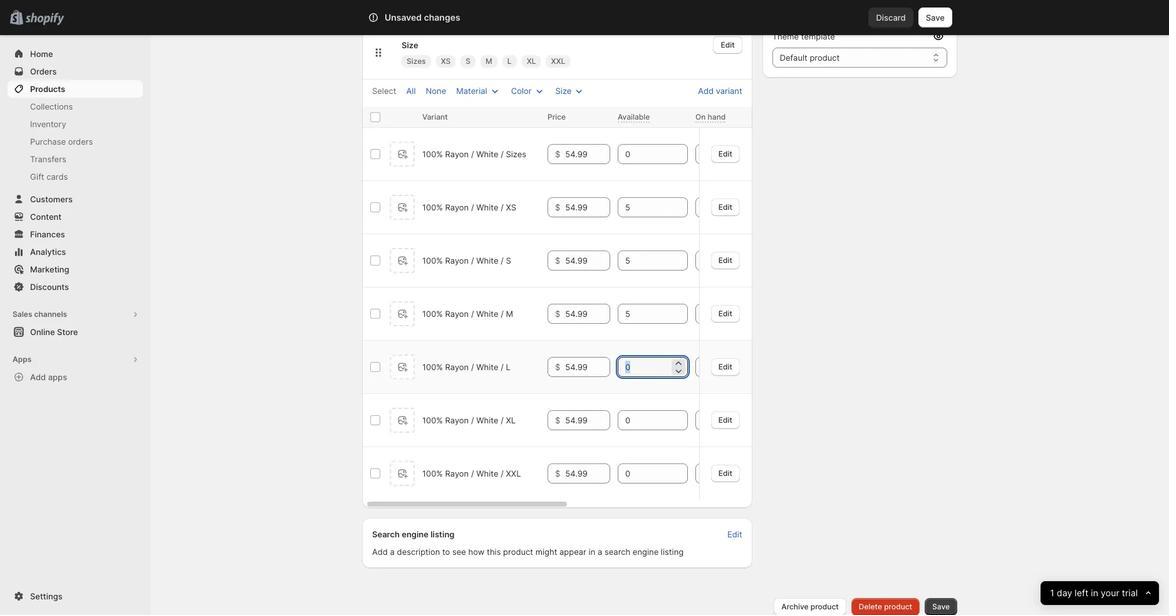 Task type: locate. For each thing, give the bounding box(es) containing it.
product down the template
[[810, 53, 840, 63]]

listing right search
[[661, 547, 684, 558]]

0 horizontal spatial xl
[[506, 416, 516, 426]]

edit inside dropdown button
[[721, 40, 735, 50]]

orders
[[30, 66, 57, 76]]

1 vertical spatial $ text field
[[566, 251, 611, 271]]

1 horizontal spatial search
[[424, 13, 451, 23]]

edit button for 100% rayon / white / s
[[711, 252, 740, 269]]

2 vertical spatial $ text field
[[566, 411, 611, 431]]

rayon down the 100% rayon / white / l at left
[[445, 416, 469, 426]]

product for archive product
[[811, 603, 839, 612]]

3 rayon from the top
[[445, 256, 469, 266]]

0 vertical spatial add
[[698, 86, 714, 96]]

discard button
[[869, 8, 914, 28]]

2 vertical spatial add
[[372, 547, 388, 558]]

1 100% from the top
[[423, 149, 443, 159]]

finances link
[[8, 226, 143, 243]]

2 100% from the top
[[423, 203, 443, 213]]

engine right search
[[633, 547, 659, 558]]

appear
[[560, 547, 587, 558]]

2 $ text field from the top
[[566, 251, 611, 271]]

rayon up 100% rayon / white / m
[[445, 256, 469, 266]]

size up price
[[556, 86, 572, 96]]

search
[[424, 13, 451, 23], [372, 530, 400, 540]]

$ text field for l
[[566, 358, 611, 378]]

100% for 100% rayon / white / xs
[[423, 203, 443, 213]]

add left the apps
[[30, 372, 46, 382]]

options element
[[423, 149, 527, 159], [423, 203, 517, 213], [423, 256, 511, 266], [423, 309, 513, 319], [423, 363, 511, 373], [423, 416, 516, 426], [423, 469, 521, 479]]

100% rayon / white / xs
[[423, 203, 517, 213]]

on hand
[[696, 112, 726, 122]]

none
[[426, 86, 446, 96]]

2 $ from the top
[[555, 203, 561, 213]]

m
[[486, 57, 493, 66], [506, 309, 513, 319]]

engine up description
[[402, 530, 429, 540]]

1 vertical spatial listing
[[661, 547, 684, 558]]

rayon down 100% rayon / white / m
[[445, 363, 469, 373]]

options element containing 100% rayon / white / xl
[[423, 416, 516, 426]]

online store
[[30, 327, 78, 337]]

3 $ text field from the top
[[566, 411, 611, 431]]

add variant button
[[691, 80, 750, 102]]

add apps
[[30, 372, 67, 382]]

select
[[372, 86, 397, 96]]

0 vertical spatial xxl
[[551, 57, 566, 66]]

options element containing 100% rayon / white / xs
[[423, 203, 517, 213]]

7 100% from the top
[[423, 469, 443, 479]]

add
[[698, 86, 714, 96], [30, 372, 46, 382], [372, 547, 388, 558]]

save right delete product
[[933, 603, 950, 612]]

2 rayon from the top
[[445, 203, 469, 213]]

in right appear
[[589, 547, 596, 558]]

search inside button
[[424, 13, 451, 23]]

rayon up the 100% rayon / white / l at left
[[445, 309, 469, 319]]

a left description
[[390, 547, 395, 558]]

1 rayon from the top
[[445, 149, 469, 159]]

1 vertical spatial search
[[372, 530, 400, 540]]

1 vertical spatial xl
[[506, 416, 516, 426]]

search right unsaved on the left of page
[[424, 13, 451, 23]]

variant
[[423, 112, 448, 122]]

white for 100% rayon / white / l
[[477, 363, 499, 373]]

$ text field for xs
[[566, 198, 611, 218]]

to
[[443, 547, 450, 558]]

100% rayon / white / sizes
[[423, 149, 527, 159]]

rayon for 100% rayon / white / xxl
[[445, 469, 469, 479]]

options element down 100% rayon / white / m
[[423, 363, 511, 373]]

3 $ from the top
[[555, 256, 561, 266]]

1 a from the left
[[390, 547, 395, 558]]

gift cards
[[30, 172, 68, 182]]

options element containing 100% rayon / white / s
[[423, 256, 511, 266]]

1 horizontal spatial add
[[372, 547, 388, 558]]

None number field
[[618, 144, 670, 164], [696, 144, 747, 164], [618, 198, 670, 218], [696, 198, 747, 218], [618, 251, 670, 271], [696, 251, 747, 271], [618, 304, 670, 324], [696, 304, 747, 324], [618, 358, 670, 378], [696, 358, 747, 378], [618, 411, 670, 431], [696, 411, 747, 431], [618, 464, 670, 484], [696, 464, 747, 484], [618, 144, 670, 164], [696, 144, 747, 164], [618, 198, 670, 218], [696, 198, 747, 218], [618, 251, 670, 271], [696, 251, 747, 271], [618, 304, 670, 324], [696, 304, 747, 324], [618, 358, 670, 378], [696, 358, 747, 378], [618, 411, 670, 431], [696, 411, 747, 431], [618, 464, 670, 484], [696, 464, 747, 484]]

6 options element from the top
[[423, 416, 516, 426]]

add for add a description to see how this product might appear in a search engine listing
[[372, 547, 388, 558]]

7 $ from the top
[[555, 469, 561, 479]]

size down unsaved on the left of page
[[402, 40, 419, 50]]

1 horizontal spatial size
[[556, 86, 572, 96]]

4 rayon from the top
[[445, 309, 469, 319]]

0 vertical spatial engine
[[402, 530, 429, 540]]

3 $ text field from the top
[[566, 358, 611, 378]]

delete product
[[859, 603, 913, 612]]

product for delete product
[[885, 603, 913, 612]]

2 options element from the top
[[423, 203, 517, 213]]

archive
[[782, 603, 809, 612]]

add inside button
[[30, 372, 46, 382]]

$ for 100% rayon / white / xs
[[555, 203, 561, 213]]

$ text field
[[566, 198, 611, 218], [566, 251, 611, 271], [566, 411, 611, 431]]

save button right discard button
[[919, 8, 953, 28]]

home link
[[8, 45, 143, 63]]

1 horizontal spatial m
[[506, 309, 513, 319]]

0 vertical spatial search
[[424, 13, 451, 23]]

transfers
[[30, 154, 66, 164]]

100% rayon / white / s
[[423, 256, 511, 266]]

1 vertical spatial add
[[30, 372, 46, 382]]

product inside button
[[885, 603, 913, 612]]

rayon down variant at the top left of the page
[[445, 149, 469, 159]]

available
[[618, 112, 650, 122]]

options element up the 100% rayon / white / s
[[423, 203, 517, 213]]

edit for xl
[[719, 416, 733, 425]]

save right discard button
[[926, 13, 945, 23]]

save button right "delete product" button
[[925, 599, 958, 616]]

options element containing 100% rayon / white / sizes
[[423, 149, 527, 159]]

options element containing 100% rayon / white / l
[[423, 363, 511, 373]]

products link
[[8, 80, 143, 98]]

0 vertical spatial xs
[[441, 57, 451, 66]]

0 vertical spatial xl
[[527, 57, 536, 66]]

white for 100% rayon / white / m
[[477, 309, 499, 319]]

size inside dropdown button
[[556, 86, 572, 96]]

add down search engine listing
[[372, 547, 388, 558]]

options element up 100% rayon / white / m
[[423, 256, 511, 266]]

marketing
[[30, 265, 69, 275]]

product inside "button"
[[811, 603, 839, 612]]

analytics
[[30, 247, 66, 257]]

$ for 100% rayon / white / xl
[[555, 416, 561, 426]]

unsaved changes
[[385, 12, 461, 23]]

in right left
[[1091, 588, 1099, 599]]

options element containing 100% rayon / white / m
[[423, 309, 513, 319]]

rayon for 100% rayon / white / s
[[445, 256, 469, 266]]

home
[[30, 49, 53, 59]]

a left search
[[598, 547, 603, 558]]

0 vertical spatial m
[[486, 57, 493, 66]]

1 horizontal spatial sizes
[[506, 149, 527, 159]]

a
[[390, 547, 395, 558], [598, 547, 603, 558]]

5 options element from the top
[[423, 363, 511, 373]]

4 $ from the top
[[555, 309, 561, 319]]

100% for 100% rayon / white / xxl
[[423, 469, 443, 479]]

3 options element from the top
[[423, 256, 511, 266]]

7 options element from the top
[[423, 469, 521, 479]]

product right the archive
[[811, 603, 839, 612]]

edit button
[[711, 145, 740, 163], [711, 199, 740, 216], [711, 252, 740, 269], [711, 305, 740, 323], [711, 358, 740, 376], [711, 412, 740, 429], [711, 465, 740, 483], [720, 526, 750, 544]]

0 vertical spatial save
[[926, 13, 945, 23]]

/
[[471, 149, 474, 159], [501, 149, 504, 159], [471, 203, 474, 213], [501, 203, 504, 213], [471, 256, 474, 266], [501, 256, 504, 266], [471, 309, 474, 319], [501, 309, 504, 319], [471, 363, 474, 373], [501, 363, 504, 373], [471, 416, 474, 426], [501, 416, 504, 426], [471, 469, 474, 479], [501, 469, 504, 479]]

5 $ from the top
[[555, 363, 561, 373]]

edit for xxl
[[719, 469, 733, 478]]

2 horizontal spatial add
[[698, 86, 714, 96]]

save
[[926, 13, 945, 23], [933, 603, 950, 612]]

apps button
[[8, 351, 143, 369]]

5 rayon from the top
[[445, 363, 469, 373]]

4 $ text field from the top
[[566, 464, 611, 484]]

sizes
[[407, 57, 426, 66], [506, 149, 527, 159]]

1 horizontal spatial engine
[[633, 547, 659, 558]]

6 rayon from the top
[[445, 416, 469, 426]]

s
[[466, 57, 471, 66], [506, 256, 511, 266]]

1 horizontal spatial xl
[[527, 57, 536, 66]]

listing up to on the left of the page
[[431, 530, 455, 540]]

0 horizontal spatial xxl
[[506, 469, 521, 479]]

edit for sizes
[[719, 149, 733, 158]]

l
[[508, 57, 512, 66], [506, 363, 511, 373]]

1 vertical spatial in
[[1091, 588, 1099, 599]]

white for 100% rayon / white / sizes
[[477, 149, 499, 159]]

add inside button
[[698, 86, 714, 96]]

1 vertical spatial sizes
[[506, 149, 527, 159]]

1 horizontal spatial s
[[506, 256, 511, 266]]

1 vertical spatial l
[[506, 363, 511, 373]]

color
[[511, 86, 532, 96]]

options element down 100% rayon / white / xl
[[423, 469, 521, 479]]

white
[[407, 3, 428, 13], [477, 149, 499, 159], [477, 203, 499, 213], [477, 256, 499, 266], [477, 309, 499, 319], [477, 363, 499, 373], [477, 416, 499, 426], [477, 469, 499, 479]]

0 vertical spatial $ text field
[[566, 198, 611, 218]]

search up description
[[372, 530, 400, 540]]

0 horizontal spatial search
[[372, 530, 400, 540]]

1 horizontal spatial xs
[[506, 203, 517, 213]]

discard
[[877, 13, 906, 23]]

1 vertical spatial xxl
[[506, 469, 521, 479]]

sales channels button
[[8, 306, 143, 323]]

1 options element from the top
[[423, 149, 527, 159]]

color button
[[504, 82, 553, 100]]

delete
[[859, 603, 883, 612]]

1 day left in your trial
[[1051, 588, 1138, 599]]

in inside dropdown button
[[1091, 588, 1099, 599]]

add left variant
[[698, 86, 714, 96]]

$ text field for xxl
[[566, 464, 611, 484]]

1 vertical spatial xs
[[506, 203, 517, 213]]

$ for 100% rayon / white / m
[[555, 309, 561, 319]]

1 $ from the top
[[555, 149, 561, 159]]

0 horizontal spatial xs
[[441, 57, 451, 66]]

1 vertical spatial save
[[933, 603, 950, 612]]

0 vertical spatial s
[[466, 57, 471, 66]]

5 100% from the top
[[423, 363, 443, 373]]

0 vertical spatial in
[[589, 547, 596, 558]]

white for 100% rayon / white / xs
[[477, 203, 499, 213]]

edit button for 100% rayon / white / xl
[[711, 412, 740, 429]]

6 100% from the top
[[423, 416, 443, 426]]

rayon for 100% rayon / white / m
[[445, 309, 469, 319]]

product
[[810, 53, 840, 63], [503, 547, 533, 558], [811, 603, 839, 612], [885, 603, 913, 612]]

1 horizontal spatial in
[[1091, 588, 1099, 599]]

4 options element from the top
[[423, 309, 513, 319]]

1 vertical spatial engine
[[633, 547, 659, 558]]

product right "this"
[[503, 547, 533, 558]]

edit for xs
[[719, 202, 733, 212]]

options element up "100% rayon / white / xxl"
[[423, 416, 516, 426]]

100% rayon / white / xxl
[[423, 469, 521, 479]]

4 100% from the top
[[423, 309, 443, 319]]

$
[[555, 149, 561, 159], [555, 203, 561, 213], [555, 256, 561, 266], [555, 309, 561, 319], [555, 363, 561, 373], [555, 416, 561, 426], [555, 469, 561, 479]]

options element up 100% rayon / white / xs
[[423, 149, 527, 159]]

0 vertical spatial sizes
[[407, 57, 426, 66]]

1 vertical spatial size
[[556, 86, 572, 96]]

1 $ text field from the top
[[566, 198, 611, 218]]

1 horizontal spatial a
[[598, 547, 603, 558]]

options element containing 100% rayon / white / xxl
[[423, 469, 521, 479]]

xs
[[441, 57, 451, 66], [506, 203, 517, 213]]

100%
[[423, 149, 443, 159], [423, 203, 443, 213], [423, 256, 443, 266], [423, 309, 443, 319], [423, 363, 443, 373], [423, 416, 443, 426], [423, 469, 443, 479]]

customers link
[[8, 191, 143, 208]]

0 vertical spatial listing
[[431, 530, 455, 540]]

0 horizontal spatial add
[[30, 372, 46, 382]]

xl
[[527, 57, 536, 66], [506, 416, 516, 426]]

theme template
[[773, 31, 836, 41]]

your
[[1101, 588, 1120, 599]]

0 horizontal spatial a
[[390, 547, 395, 558]]

0 horizontal spatial engine
[[402, 530, 429, 540]]

rayon up the 100% rayon / white / s
[[445, 203, 469, 213]]

listing
[[431, 530, 455, 540], [661, 547, 684, 558]]

options element down the 100% rayon / white / s
[[423, 309, 513, 319]]

$ text field
[[566, 144, 611, 164], [566, 304, 611, 324], [566, 358, 611, 378], [566, 464, 611, 484]]

3 100% from the top
[[423, 256, 443, 266]]

xxl
[[551, 57, 566, 66], [506, 469, 521, 479]]

0 vertical spatial size
[[402, 40, 419, 50]]

0 horizontal spatial listing
[[431, 530, 455, 540]]

product right delete
[[885, 603, 913, 612]]

100% for 100% rayon / white / s
[[423, 256, 443, 266]]

7 rayon from the top
[[445, 469, 469, 479]]

template
[[802, 31, 836, 41]]

1 horizontal spatial listing
[[661, 547, 684, 558]]

2 $ text field from the top
[[566, 304, 611, 324]]

edit button for 100% rayon / white / m
[[711, 305, 740, 323]]

search for search engine listing
[[372, 530, 400, 540]]

unsaved
[[385, 12, 422, 23]]

1 $ text field from the top
[[566, 144, 611, 164]]

rayon down 100% rayon / white / xl
[[445, 469, 469, 479]]

6 $ from the top
[[555, 416, 561, 426]]



Task type: vqa. For each thing, say whether or not it's contained in the screenshot.
tab list
no



Task type: describe. For each thing, give the bounding box(es) containing it.
edit button for 100% rayon / white / sizes
[[711, 145, 740, 163]]

edit for m
[[719, 309, 733, 318]]

orders link
[[8, 63, 143, 80]]

purchase orders
[[30, 137, 93, 147]]

1 vertical spatial save button
[[925, 599, 958, 616]]

how
[[469, 547, 485, 558]]

options element for 100% rayon / white / s edit button
[[423, 256, 511, 266]]

add variant
[[698, 86, 743, 96]]

purchase orders link
[[8, 133, 143, 150]]

settings
[[30, 592, 62, 602]]

see
[[453, 547, 466, 558]]

none button
[[418, 82, 454, 100]]

$ for 100% rayon / white / s
[[555, 256, 561, 266]]

white for 100% rayon / white / xl
[[477, 416, 499, 426]]

on
[[696, 112, 706, 122]]

100% rayon / white / xl
[[423, 416, 516, 426]]

trial
[[1122, 588, 1138, 599]]

customers
[[30, 194, 73, 204]]

$ text field for xl
[[566, 411, 611, 431]]

options element for edit button associated with 100% rayon / white / m
[[423, 309, 513, 319]]

collections
[[30, 102, 73, 112]]

delete product button
[[852, 599, 920, 616]]

rayon for 100% rayon / white / xs
[[445, 203, 469, 213]]

0 horizontal spatial size
[[402, 40, 419, 50]]

finances
[[30, 229, 65, 239]]

search
[[605, 547, 631, 558]]

size button
[[548, 82, 593, 100]]

inventory link
[[8, 115, 143, 133]]

0 horizontal spatial s
[[466, 57, 471, 66]]

analytics link
[[8, 243, 143, 261]]

online
[[30, 327, 55, 337]]

content link
[[8, 208, 143, 226]]

options element for edit button associated with 100% rayon / white / xl
[[423, 416, 516, 426]]

transfers link
[[8, 150, 143, 168]]

purchase
[[30, 137, 66, 147]]

sales channels
[[13, 310, 67, 319]]

$ for 100% rayon / white / l
[[555, 363, 561, 373]]

0 horizontal spatial in
[[589, 547, 596, 558]]

online store link
[[8, 323, 143, 341]]

rayon for 100% rayon / white / l
[[445, 363, 469, 373]]

options element for edit button corresponding to 100% rayon / white / xs
[[423, 203, 517, 213]]

products
[[30, 84, 65, 94]]

1 vertical spatial m
[[506, 309, 513, 319]]

day
[[1057, 588, 1073, 599]]

collections link
[[8, 98, 143, 115]]

search engine listing
[[372, 530, 455, 540]]

options element for edit button associated with 100% rayon / white / sizes
[[423, 149, 527, 159]]

options element for 100% rayon / white / xxl's edit button
[[423, 469, 521, 479]]

this
[[487, 547, 501, 558]]

100% for 100% rayon / white / l
[[423, 363, 443, 373]]

discounts link
[[8, 278, 143, 296]]

cards
[[47, 172, 68, 182]]

orders
[[68, 137, 93, 147]]

hand
[[708, 112, 726, 122]]

1
[[1051, 588, 1055, 599]]

100% for 100% rayon / white / m
[[423, 309, 443, 319]]

edit button
[[714, 37, 743, 54]]

all
[[407, 86, 416, 96]]

changes
[[424, 12, 461, 23]]

channels
[[34, 310, 67, 319]]

search for search
[[424, 13, 451, 23]]

might
[[536, 547, 558, 558]]

gift
[[30, 172, 44, 182]]

add for add apps
[[30, 372, 46, 382]]

online store button
[[0, 323, 150, 341]]

100% for 100% rayon / white / sizes
[[423, 149, 443, 159]]

marketing link
[[8, 261, 143, 278]]

100% for 100% rayon / white / xl
[[423, 416, 443, 426]]

edit button for 100% rayon / white / xxl
[[711, 465, 740, 483]]

$ for 100% rayon / white / xxl
[[555, 469, 561, 479]]

rayon for 100% rayon / white / xl
[[445, 416, 469, 426]]

archive product button
[[774, 599, 847, 616]]

variant
[[716, 86, 743, 96]]

$ text field for m
[[566, 304, 611, 324]]

all button
[[399, 82, 423, 100]]

edit button for 100% rayon / white / xs
[[711, 199, 740, 216]]

gift cards link
[[8, 168, 143, 186]]

shopify image
[[25, 13, 64, 26]]

price
[[548, 112, 566, 122]]

white for 100% rayon / white / s
[[477, 256, 499, 266]]

settings link
[[8, 588, 143, 606]]

0 vertical spatial l
[[508, 57, 512, 66]]

content
[[30, 212, 62, 222]]

discounts
[[30, 282, 69, 292]]

$ for 100% rayon / white / sizes
[[555, 149, 561, 159]]

left
[[1075, 588, 1089, 599]]

sales
[[13, 310, 32, 319]]

1 vertical spatial s
[[506, 256, 511, 266]]

0 vertical spatial save button
[[919, 8, 953, 28]]

100% rayon / white / l
[[423, 363, 511, 373]]

1 day left in your trial button
[[1041, 582, 1160, 606]]

add apps button
[[8, 369, 143, 386]]

add for add variant
[[698, 86, 714, 96]]

rayon for 100% rayon / white / sizes
[[445, 149, 469, 159]]

description
[[397, 547, 440, 558]]

product for default product
[[810, 53, 840, 63]]

0 horizontal spatial m
[[486, 57, 493, 66]]

0 horizontal spatial sizes
[[407, 57, 426, 66]]

apps
[[13, 355, 32, 364]]

$ text field for sizes
[[566, 144, 611, 164]]

apps
[[48, 372, 67, 382]]

archive product
[[782, 603, 839, 612]]

$ text field for s
[[566, 251, 611, 271]]

default
[[780, 53, 808, 63]]

inventory
[[30, 119, 66, 129]]

100% rayon / white / m
[[423, 309, 513, 319]]

material
[[457, 86, 488, 96]]

1 horizontal spatial xxl
[[551, 57, 566, 66]]

store
[[57, 327, 78, 337]]

edit for s
[[719, 256, 733, 265]]

2 a from the left
[[598, 547, 603, 558]]

white for 100% rayon / white / xxl
[[477, 469, 499, 479]]

add a description to see how this product might appear in a search engine listing
[[372, 547, 684, 558]]

default product
[[780, 53, 840, 63]]

material button
[[449, 82, 509, 100]]



